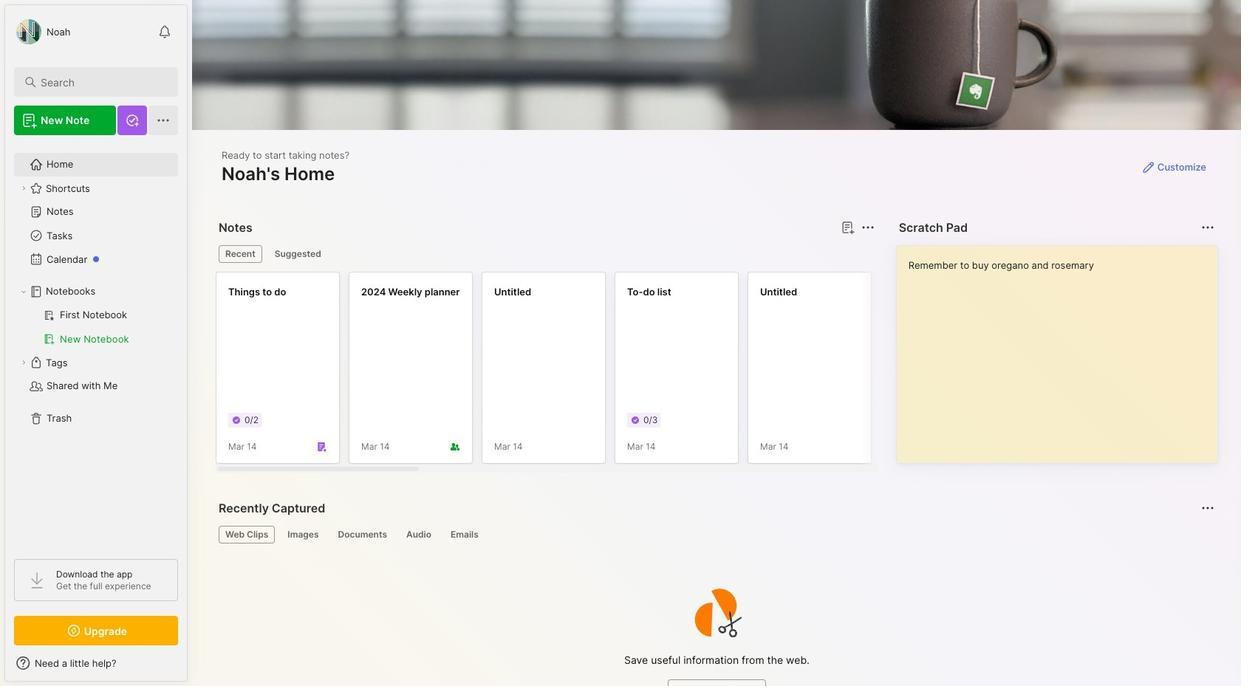 Task type: vqa. For each thing, say whether or not it's contained in the screenshot.
'New' within the New popup button
no



Task type: locate. For each thing, give the bounding box(es) containing it.
tree inside main element
[[5, 144, 187, 546]]

0 vertical spatial tab list
[[219, 245, 873, 263]]

row group
[[216, 272, 1242, 473]]

More actions field
[[858, 217, 879, 238], [1198, 217, 1219, 238], [1198, 498, 1219, 519]]

tab
[[219, 245, 262, 263], [268, 245, 328, 263], [219, 526, 275, 544], [281, 526, 326, 544], [332, 526, 394, 544], [400, 526, 438, 544], [444, 526, 486, 544]]

none search field inside main element
[[41, 73, 165, 91]]

None search field
[[41, 73, 165, 91]]

group
[[14, 304, 177, 351]]

1 tab list from the top
[[219, 245, 873, 263]]

tree
[[5, 144, 187, 546]]

tab list
[[219, 245, 873, 263], [219, 526, 1213, 544]]

1 vertical spatial tab list
[[219, 526, 1213, 544]]

Start writing… text field
[[909, 246, 1218, 452]]

WHAT'S NEW field
[[5, 652, 187, 676]]

more actions image
[[860, 219, 877, 237], [1200, 219, 1218, 237], [1200, 500, 1218, 517]]

Search text field
[[41, 75, 165, 89]]



Task type: describe. For each thing, give the bounding box(es) containing it.
expand notebooks image
[[19, 288, 28, 296]]

group inside tree
[[14, 304, 177, 351]]

click to collapse image
[[187, 659, 198, 677]]

expand tags image
[[19, 359, 28, 367]]

2 tab list from the top
[[219, 526, 1213, 544]]

main element
[[0, 0, 192, 687]]

Account field
[[14, 17, 71, 47]]



